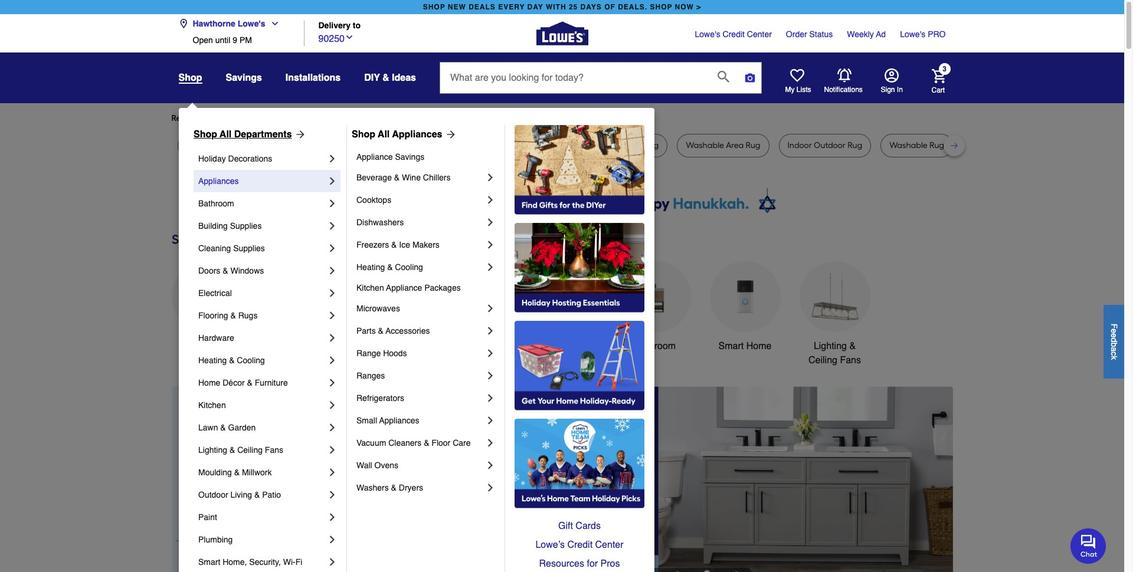 Task type: locate. For each thing, give the bounding box(es) containing it.
1 and from the left
[[489, 141, 505, 151]]

1 vertical spatial cooling
[[237, 356, 265, 366]]

smart inside button
[[719, 341, 744, 352]]

every
[[499, 3, 525, 11]]

0 vertical spatial smart
[[719, 341, 744, 352]]

kitchen inside 'link'
[[198, 401, 226, 410]]

outdoor for outdoor living & patio
[[198, 491, 228, 500]]

center left order
[[748, 30, 772, 39]]

3 area from the left
[[726, 141, 744, 151]]

1 horizontal spatial shop
[[352, 129, 376, 140]]

1 vertical spatial heating
[[198, 356, 227, 366]]

1 horizontal spatial bathroom
[[635, 341, 676, 352]]

2 rug from the left
[[243, 141, 258, 151]]

0 vertical spatial kitchen
[[357, 283, 384, 293]]

0 horizontal spatial home
[[198, 379, 220, 388]]

& inside outdoor tools & equipment
[[594, 341, 600, 352]]

0 horizontal spatial roth
[[507, 141, 524, 151]]

heating & cooling up décor on the left bottom of the page
[[198, 356, 265, 366]]

0 vertical spatial cooling
[[395, 263, 423, 272]]

fans inside lighting & ceiling fans
[[841, 355, 862, 366]]

e up the b
[[1110, 333, 1120, 338]]

smart home, security, wi-fi
[[198, 558, 303, 568]]

1 horizontal spatial you
[[384, 113, 398, 123]]

more
[[302, 113, 322, 123]]

kitchen for kitchen appliance packages
[[357, 283, 384, 293]]

lighting & ceiling fans inside button
[[809, 341, 862, 366]]

smart for smart home, security, wi-fi
[[198, 558, 220, 568]]

2 shop from the left
[[352, 129, 376, 140]]

1 horizontal spatial lighting
[[814, 341, 847, 352]]

chevron right image for smart home, security, wi-fi link
[[327, 557, 338, 569]]

1 horizontal spatial decorations
[[361, 355, 412, 366]]

1 vertical spatial savings
[[395, 152, 425, 162]]

pros
[[601, 559, 620, 570]]

ice
[[399, 240, 410, 250]]

1 horizontal spatial arrow right image
[[443, 129, 457, 141]]

arrow right image for shop all departments
[[292, 129, 306, 141]]

0 vertical spatial heating
[[357, 263, 385, 272]]

1 horizontal spatial outdoor
[[532, 341, 566, 352]]

fans
[[841, 355, 862, 366], [265, 446, 283, 455]]

0 horizontal spatial area
[[302, 141, 320, 151]]

installations
[[286, 73, 341, 83]]

1 horizontal spatial smart
[[719, 341, 744, 352]]

0 horizontal spatial heating
[[198, 356, 227, 366]]

chevron right image for freezers & ice makers
[[485, 239, 497, 251]]

e up d
[[1110, 329, 1120, 333]]

home décor & furniture
[[198, 379, 288, 388]]

chevron right image for beverage & wine chillers
[[485, 172, 497, 184]]

2 roth from the left
[[625, 141, 642, 151]]

kitchen
[[357, 283, 384, 293], [442, 341, 474, 352], [198, 401, 226, 410]]

allen for allen and roth rug
[[588, 141, 606, 151]]

chevron right image for microwaves link at the bottom left of page
[[485, 303, 497, 315]]

1 horizontal spatial credit
[[723, 30, 745, 39]]

0 horizontal spatial shop
[[423, 3, 446, 11]]

0 horizontal spatial smart
[[198, 558, 220, 568]]

microwaves link
[[357, 298, 485, 320]]

cleaning supplies link
[[198, 237, 327, 260]]

chevron right image for vacuum cleaners & floor care link
[[485, 438, 497, 449]]

1 horizontal spatial home
[[747, 341, 772, 352]]

chevron right image for paint
[[327, 512, 338, 524]]

&
[[383, 73, 390, 83], [394, 173, 400, 182], [392, 240, 397, 250], [387, 263, 393, 272], [223, 266, 228, 276], [231, 311, 236, 321], [378, 327, 384, 336], [594, 341, 600, 352], [850, 341, 856, 352], [229, 356, 235, 366], [247, 379, 253, 388], [220, 423, 226, 433], [424, 439, 430, 448], [230, 446, 235, 455], [234, 468, 240, 478], [391, 484, 397, 493], [254, 491, 260, 500]]

2 you from the left
[[384, 113, 398, 123]]

1 vertical spatial kitchen
[[442, 341, 474, 352]]

desk
[[424, 141, 442, 151]]

chat invite button image
[[1071, 528, 1107, 564]]

2 horizontal spatial area
[[726, 141, 744, 151]]

2 all from the left
[[378, 129, 390, 140]]

1 horizontal spatial center
[[748, 30, 772, 39]]

7 rug from the left
[[746, 141, 761, 151]]

1 shop from the left
[[423, 3, 446, 11]]

0 vertical spatial lighting
[[814, 341, 847, 352]]

0 horizontal spatial cooling
[[237, 356, 265, 366]]

lowe's credit center
[[536, 540, 624, 551]]

for
[[267, 113, 277, 123], [372, 113, 382, 123], [587, 559, 598, 570]]

1 vertical spatial outdoor
[[198, 491, 228, 500]]

ceiling
[[809, 355, 838, 366], [237, 446, 263, 455]]

0 vertical spatial supplies
[[230, 221, 262, 231]]

0 vertical spatial lighting & ceiling fans
[[809, 341, 862, 366]]

0 horizontal spatial fans
[[265, 446, 283, 455]]

0 horizontal spatial savings
[[226, 73, 262, 83]]

1 all from the left
[[220, 129, 232, 140]]

credit for lowe's
[[723, 30, 745, 39]]

deals.
[[618, 3, 648, 11]]

lowe's left pro
[[901, 30, 926, 39]]

allen right desk
[[469, 141, 487, 151]]

90250
[[319, 33, 345, 44]]

None search field
[[440, 62, 762, 105]]

2 washable from the left
[[890, 141, 928, 151]]

0 horizontal spatial lowe's
[[238, 19, 266, 28]]

for up shop all appliances
[[372, 113, 382, 123]]

1 washable from the left
[[686, 141, 724, 151]]

allen for allen and roth area rug
[[469, 141, 487, 151]]

all for appliances
[[378, 129, 390, 140]]

appliance
[[357, 152, 393, 162], [386, 283, 422, 293]]

rug
[[186, 141, 201, 151], [243, 141, 258, 151], [260, 141, 275, 151], [322, 141, 336, 151], [546, 141, 560, 151], [644, 141, 659, 151], [746, 141, 761, 151], [848, 141, 863, 151], [930, 141, 945, 151]]

1 vertical spatial smart
[[198, 558, 220, 568]]

chevron right image for holiday decorations "link"
[[327, 153, 338, 165]]

2 arrow right image from the left
[[443, 129, 457, 141]]

plumbing link
[[198, 529, 327, 552]]

rug rug
[[243, 141, 275, 151]]

search image
[[718, 71, 730, 83]]

lowe's home improvement account image
[[885, 69, 899, 83]]

chevron down image
[[266, 19, 280, 28], [345, 32, 354, 42]]

0 vertical spatial fans
[[841, 355, 862, 366]]

6 rug from the left
[[644, 141, 659, 151]]

& inside 'link'
[[231, 311, 236, 321]]

chevron right image for small appliances
[[485, 415, 497, 427]]

0 horizontal spatial for
[[267, 113, 277, 123]]

heating & cooling link down makers
[[357, 256, 485, 279]]

arrow right image down the 'more'
[[292, 129, 306, 141]]

0 horizontal spatial allen
[[469, 141, 487, 151]]

1 horizontal spatial kitchen
[[357, 283, 384, 293]]

gift cards
[[559, 521, 601, 532]]

heating & cooling
[[357, 263, 423, 272], [198, 356, 265, 366]]

1 horizontal spatial cooling
[[395, 263, 423, 272]]

roth for rug
[[625, 141, 642, 151]]

lowe's up pm
[[238, 19, 266, 28]]

1 horizontal spatial shop
[[650, 3, 673, 11]]

4 rug from the left
[[322, 141, 336, 151]]

decorations down rug rug on the top of page
[[228, 154, 272, 164]]

0 vertical spatial credit
[[723, 30, 745, 39]]

0 horizontal spatial heating & cooling link
[[198, 350, 327, 372]]

arrow right image
[[292, 129, 306, 141], [443, 129, 457, 141]]

smart
[[719, 341, 744, 352], [198, 558, 220, 568]]

0 horizontal spatial washable
[[686, 141, 724, 151]]

1 horizontal spatial all
[[378, 129, 390, 140]]

credit up resources for pros link at bottom
[[568, 540, 593, 551]]

kitchen inside button
[[442, 341, 474, 352]]

2 horizontal spatial kitchen
[[442, 341, 474, 352]]

0 horizontal spatial lighting
[[198, 446, 227, 455]]

shop for shop all departments
[[194, 129, 217, 140]]

1 horizontal spatial heating & cooling link
[[357, 256, 485, 279]]

ceiling inside button
[[809, 355, 838, 366]]

1 allen from the left
[[469, 141, 487, 151]]

1 horizontal spatial chevron down image
[[345, 32, 354, 42]]

0 horizontal spatial shop
[[194, 129, 217, 140]]

1 vertical spatial decorations
[[361, 355, 412, 366]]

heating down 'hardware'
[[198, 356, 227, 366]]

appliance up microwaves link at the bottom left of page
[[386, 283, 422, 293]]

you left the 'more'
[[279, 113, 293, 123]]

2 vertical spatial kitchen
[[198, 401, 226, 410]]

ranges
[[357, 371, 385, 381]]

center up pros in the right bottom of the page
[[596, 540, 624, 551]]

outdoor
[[814, 141, 846, 151]]

1 vertical spatial chevron down image
[[345, 32, 354, 42]]

cooling up kitchen appliance packages at the left of the page
[[395, 263, 423, 272]]

1 vertical spatial supplies
[[233, 244, 265, 253]]

savings down pm
[[226, 73, 262, 83]]

shop left new
[[423, 3, 446, 11]]

bathroom button
[[620, 262, 691, 354]]

0 horizontal spatial heating & cooling
[[198, 356, 265, 366]]

lowe's home improvement cart image
[[932, 69, 946, 83]]

& inside "link"
[[392, 240, 397, 250]]

outdoor inside outdoor tools & equipment
[[532, 341, 566, 352]]

chevron down image inside 90250 button
[[345, 32, 354, 42]]

suggestions
[[323, 113, 370, 123]]

arrow right image right desk
[[443, 129, 457, 141]]

chevron right image for dishwashers
[[485, 217, 497, 229]]

0 vertical spatial center
[[748, 30, 772, 39]]

1 shop from the left
[[194, 129, 217, 140]]

arrow right image inside shop all departments link
[[292, 129, 306, 141]]

1 horizontal spatial washable
[[890, 141, 928, 151]]

all down recommended searches for you
[[220, 129, 232, 140]]

allen down recommended searches for you heading
[[588, 141, 606, 151]]

installations button
[[286, 67, 341, 89]]

shop
[[179, 73, 202, 83]]

1 horizontal spatial lighting & ceiling fans
[[809, 341, 862, 366]]

chevron right image
[[485, 172, 497, 184], [327, 175, 338, 187], [485, 194, 497, 206], [485, 217, 497, 229], [327, 220, 338, 232], [485, 239, 497, 251], [327, 243, 338, 255], [327, 265, 338, 277], [485, 325, 497, 337], [485, 348, 497, 360], [485, 370, 497, 382], [327, 377, 338, 389], [485, 393, 497, 405], [485, 415, 497, 427], [327, 445, 338, 457], [485, 460, 497, 472], [485, 482, 497, 494], [327, 512, 338, 524], [327, 534, 338, 546]]

supplies up the "windows"
[[233, 244, 265, 253]]

you up shop all appliances
[[384, 113, 398, 123]]

center for lowe's credit center
[[748, 30, 772, 39]]

1 vertical spatial heating & cooling
[[198, 356, 265, 366]]

cooling up home décor & furniture
[[237, 356, 265, 366]]

to
[[353, 21, 361, 30]]

chevron right image for parts & accessories
[[485, 325, 497, 337]]

appliances down flooring
[[184, 341, 230, 352]]

chevron right image for cleaning supplies
[[327, 243, 338, 255]]

shop left "now"
[[650, 3, 673, 11]]

2 and from the left
[[608, 141, 623, 151]]

now
[[675, 3, 694, 11]]

chevron right image for kitchen 'link'
[[327, 400, 338, 412]]

hardware link
[[198, 327, 327, 350]]

heating & cooling link up furniture
[[198, 350, 327, 372]]

1 vertical spatial ceiling
[[237, 446, 263, 455]]

0 horizontal spatial center
[[596, 540, 624, 551]]

wall ovens
[[357, 461, 399, 471]]

0 vertical spatial appliance
[[357, 152, 393, 162]]

for up departments
[[267, 113, 277, 123]]

with
[[546, 3, 567, 11]]

1 horizontal spatial heating & cooling
[[357, 263, 423, 272]]

1 vertical spatial home
[[198, 379, 220, 388]]

you
[[279, 113, 293, 123], [384, 113, 398, 123]]

1 rug from the left
[[186, 141, 201, 151]]

credit for lowe's
[[568, 540, 593, 551]]

weekly ad link
[[848, 28, 887, 40]]

roth for area
[[507, 141, 524, 151]]

1 vertical spatial bathroom
[[635, 341, 676, 352]]

all up the furniture
[[378, 129, 390, 140]]

heating for heating & cooling link to the top
[[357, 263, 385, 272]]

2 allen from the left
[[588, 141, 606, 151]]

1 roth from the left
[[507, 141, 524, 151]]

bathroom link
[[198, 193, 327, 215]]

0 vertical spatial decorations
[[228, 154, 272, 164]]

center for lowe's credit center
[[596, 540, 624, 551]]

sign
[[881, 86, 896, 94]]

1 vertical spatial credit
[[568, 540, 593, 551]]

kitchen for kitchen faucets
[[442, 341, 474, 352]]

1 arrow right image from the left
[[292, 129, 306, 141]]

cooktops
[[357, 195, 392, 205]]

location image
[[179, 19, 188, 28]]

credit
[[723, 30, 745, 39], [568, 540, 593, 551]]

lowe's down the >
[[695, 30, 721, 39]]

chevron right image for electrical link
[[327, 288, 338, 299]]

arrow right image inside shop all appliances link
[[443, 129, 457, 141]]

get your home holiday-ready. image
[[515, 321, 645, 411]]

lighting inside button
[[814, 341, 847, 352]]

tools
[[569, 341, 591, 352]]

0 horizontal spatial you
[[279, 113, 293, 123]]

christmas decorations button
[[351, 262, 422, 368]]

lowe's
[[238, 19, 266, 28], [695, 30, 721, 39], [901, 30, 926, 39]]

chevron right image for lighting & ceiling fans
[[327, 445, 338, 457]]

decorations for holiday
[[228, 154, 272, 164]]

and for allen and roth rug
[[608, 141, 623, 151]]

chevron right image
[[327, 153, 338, 165], [327, 198, 338, 210], [485, 262, 497, 273], [327, 288, 338, 299], [485, 303, 497, 315], [327, 310, 338, 322], [327, 332, 338, 344], [327, 355, 338, 367], [327, 400, 338, 412], [327, 422, 338, 434], [485, 438, 497, 449], [327, 467, 338, 479], [327, 490, 338, 501], [327, 557, 338, 569]]

0 horizontal spatial decorations
[[228, 154, 272, 164]]

k
[[1110, 356, 1120, 360]]

hardware
[[198, 334, 234, 343]]

heating & cooling for heating & cooling link to the top
[[357, 263, 423, 272]]

chevron right image for building supplies
[[327, 220, 338, 232]]

decorations down christmas
[[361, 355, 412, 366]]

0 horizontal spatial outdoor
[[198, 491, 228, 500]]

savings up wine at the top left of page
[[395, 152, 425, 162]]

0 horizontal spatial all
[[220, 129, 232, 140]]

parts & accessories link
[[357, 320, 485, 343]]

1 horizontal spatial heating
[[357, 263, 385, 272]]

0 horizontal spatial bathroom
[[198, 199, 234, 208]]

kitchen up microwaves
[[357, 283, 384, 293]]

1 horizontal spatial roth
[[625, 141, 642, 151]]

heating & cooling down freezers & ice makers
[[357, 263, 423, 272]]

for left pros in the right bottom of the page
[[587, 559, 598, 570]]

shop down more suggestions for you link
[[352, 129, 376, 140]]

0 horizontal spatial credit
[[568, 540, 593, 551]]

1 horizontal spatial and
[[608, 141, 623, 151]]

ad
[[877, 30, 887, 39]]

chevron right image for ranges
[[485, 370, 497, 382]]

1 horizontal spatial area
[[526, 141, 544, 151]]

0 vertical spatial home
[[747, 341, 772, 352]]

kitchen appliance packages link
[[357, 279, 497, 298]]

outdoor down moulding at bottom
[[198, 491, 228, 500]]

kitchen left faucets
[[442, 341, 474, 352]]

1 horizontal spatial savings
[[395, 152, 425, 162]]

chevron right image for bathroom link
[[327, 198, 338, 210]]

chevron right image for refrigerators
[[485, 393, 497, 405]]

cooling for bottom heating & cooling link
[[237, 356, 265, 366]]

shop up 5x8
[[194, 129, 217, 140]]

supplies for cleaning supplies
[[233, 244, 265, 253]]

decorations inside "link"
[[228, 154, 272, 164]]

1 you from the left
[[279, 113, 293, 123]]

heating down freezers
[[357, 263, 385, 272]]

1 horizontal spatial for
[[372, 113, 382, 123]]

chevron right image for range hoods
[[485, 348, 497, 360]]

outdoor up equipment
[[532, 341, 566, 352]]

lowe's for lowe's pro
[[901, 30, 926, 39]]

credit up search icon
[[723, 30, 745, 39]]

home inside button
[[747, 341, 772, 352]]

1 vertical spatial lighting
[[198, 446, 227, 455]]

lowe's home team holiday picks. image
[[515, 419, 645, 509]]

ranges link
[[357, 365, 485, 387]]

lowe's home improvement notification center image
[[838, 68, 852, 83]]

allen and roth area rug
[[469, 141, 560, 151]]

decorations inside button
[[361, 355, 412, 366]]

smart for smart home
[[719, 341, 744, 352]]

millwork
[[242, 468, 272, 478]]

hawthorne lowe's button
[[179, 12, 284, 35]]

small
[[357, 416, 377, 426]]

microwaves
[[357, 304, 400, 314]]

plumbing
[[198, 536, 233, 545]]

paint
[[198, 513, 217, 523]]

supplies up cleaning supplies
[[230, 221, 262, 231]]

patio
[[262, 491, 281, 500]]

appliances inside button
[[184, 341, 230, 352]]

1 horizontal spatial allen
[[588, 141, 606, 151]]

0 vertical spatial chevron down image
[[266, 19, 280, 28]]

0 horizontal spatial kitchen
[[198, 401, 226, 410]]

0 vertical spatial outdoor
[[532, 341, 566, 352]]

lowe's home improvement lists image
[[790, 69, 805, 83]]

rug 5x8
[[186, 141, 216, 151]]

0 horizontal spatial chevron down image
[[266, 19, 280, 28]]

1 horizontal spatial lowe's
[[695, 30, 721, 39]]

for for suggestions
[[372, 113, 382, 123]]

weekly ad
[[848, 30, 887, 39]]

sign in
[[881, 86, 903, 94]]

0 vertical spatial heating & cooling link
[[357, 256, 485, 279]]

0 vertical spatial bathroom
[[198, 199, 234, 208]]

1 horizontal spatial fans
[[841, 355, 862, 366]]

heating
[[357, 263, 385, 272], [198, 356, 227, 366]]

0 vertical spatial heating & cooling
[[357, 263, 423, 272]]

open
[[193, 35, 213, 45]]

christmas
[[365, 341, 408, 352]]

appliance down the furniture
[[357, 152, 393, 162]]

diy & ideas button
[[365, 67, 416, 89]]

you for more suggestions for you
[[384, 113, 398, 123]]

1 horizontal spatial ceiling
[[809, 355, 838, 366]]

kitchen up lawn at the bottom of page
[[198, 401, 226, 410]]

chevron right image for appliances
[[327, 175, 338, 187]]

appliances
[[392, 129, 443, 140], [198, 177, 239, 186], [184, 341, 230, 352], [379, 416, 420, 426]]

freezers & ice makers link
[[357, 234, 485, 256]]

shop all appliances
[[352, 129, 443, 140]]

allen and roth rug
[[588, 141, 659, 151]]

hawthorne
[[193, 19, 236, 28]]

shop
[[194, 129, 217, 140], [352, 129, 376, 140]]

2 shop from the left
[[650, 3, 673, 11]]

decorations
[[228, 154, 272, 164], [361, 355, 412, 366]]

washable for washable rug
[[890, 141, 928, 151]]

wall ovens link
[[357, 455, 485, 477]]

shop button
[[179, 72, 202, 84]]

0 horizontal spatial lighting & ceiling fans
[[198, 446, 283, 455]]

2 horizontal spatial lowe's
[[901, 30, 926, 39]]



Task type: describe. For each thing, give the bounding box(es) containing it.
décor
[[223, 379, 245, 388]]

lowe's inside 'button'
[[238, 19, 266, 28]]

lowe's credit center link
[[515, 536, 645, 555]]

accessories
[[386, 327, 430, 336]]

heating for bottom heating & cooling link
[[198, 356, 227, 366]]

5 rug from the left
[[546, 141, 560, 151]]

lowe's wishes you and your family a happy hanukkah. image
[[172, 188, 953, 218]]

chevron right image for home décor & furniture
[[327, 377, 338, 389]]

pm
[[240, 35, 252, 45]]

chevron right image for lawn & garden "link"
[[327, 422, 338, 434]]

lowe's home improvement logo image
[[537, 7, 588, 59]]

chevron right image for flooring & rugs 'link'
[[327, 310, 338, 322]]

shop 25 days of deals by category image
[[172, 230, 953, 250]]

my lists link
[[786, 69, 812, 94]]

range hoods
[[357, 349, 407, 358]]

9
[[233, 35, 237, 45]]

1 vertical spatial appliance
[[386, 283, 422, 293]]

in
[[898, 86, 903, 94]]

shop new deals every day with 25 days of deals. shop now >
[[423, 3, 702, 11]]

>
[[697, 3, 702, 11]]

appliances down 'holiday'
[[198, 177, 239, 186]]

decorations for christmas
[[361, 355, 412, 366]]

electrical
[[198, 289, 232, 298]]

garden
[[228, 423, 256, 433]]

cooktops link
[[357, 189, 485, 211]]

& inside button
[[850, 341, 856, 352]]

dishwashers link
[[357, 211, 485, 234]]

chevron right image for doors & windows
[[327, 265, 338, 277]]

parts
[[357, 327, 376, 336]]

arrow left image
[[391, 490, 403, 502]]

flooring
[[198, 311, 228, 321]]

cart
[[932, 86, 946, 94]]

range hoods link
[[357, 343, 485, 365]]

ovens
[[375, 461, 399, 471]]

all for departments
[[220, 129, 232, 140]]

chevron right image for plumbing
[[327, 534, 338, 546]]

open until 9 pm
[[193, 35, 252, 45]]

fi
[[296, 558, 303, 568]]

beverage & wine chillers
[[357, 173, 451, 182]]

lowe's
[[536, 540, 565, 551]]

holiday hosting essentials. image
[[515, 223, 645, 313]]

chevron right image for wall ovens
[[485, 460, 497, 472]]

kitchen faucets
[[442, 341, 510, 352]]

lowe's pro link
[[901, 28, 946, 40]]

2 area from the left
[[526, 141, 544, 151]]

holiday decorations link
[[198, 148, 327, 170]]

25 days of deals. don't miss deals every day. same-day delivery on in-stock orders placed by 2 p m. image
[[172, 387, 362, 573]]

b
[[1110, 343, 1120, 347]]

arrow right image for shop all appliances
[[443, 129, 457, 141]]

wall
[[357, 461, 372, 471]]

recommended searches for you heading
[[172, 113, 953, 125]]

washable for washable area rug
[[686, 141, 724, 151]]

scroll to item #4 image
[[692, 571, 723, 573]]

more suggestions for you
[[302, 113, 398, 123]]

home décor & furniture link
[[198, 372, 327, 394]]

moulding & millwork link
[[198, 462, 327, 484]]

appliance savings
[[357, 152, 425, 162]]

2 horizontal spatial for
[[587, 559, 598, 570]]

outdoor for outdoor tools & equipment
[[532, 341, 566, 352]]

90250 button
[[319, 30, 354, 46]]

chevron right image for moulding & millwork link
[[327, 467, 338, 479]]

f e e d b a c k
[[1110, 324, 1120, 360]]

bathroom inside button
[[635, 341, 676, 352]]

appliances up cleaners
[[379, 416, 420, 426]]

notifications
[[825, 86, 863, 94]]

day
[[528, 3, 544, 11]]

8 rug from the left
[[848, 141, 863, 151]]

9 rug from the left
[[930, 141, 945, 151]]

savings button
[[226, 67, 262, 89]]

vacuum cleaners & floor care
[[357, 439, 471, 448]]

lowe's credit center link
[[695, 28, 772, 40]]

recommended searches for you
[[172, 113, 293, 123]]

appliances link
[[198, 170, 327, 193]]

recommended
[[172, 113, 228, 123]]

appliance savings link
[[357, 148, 497, 167]]

chevron right image for outdoor living & patio link
[[327, 490, 338, 501]]

1 vertical spatial heating & cooling link
[[198, 350, 327, 372]]

2 e from the top
[[1110, 333, 1120, 338]]

camera image
[[745, 72, 756, 84]]

chevron right image for cooktops
[[485, 194, 497, 206]]

cooling for heating & cooling link to the top
[[395, 263, 423, 272]]

range
[[357, 349, 381, 358]]

sign in button
[[881, 69, 903, 94]]

building
[[198, 221, 228, 231]]

and for allen and roth area rug
[[489, 141, 505, 151]]

a
[[1110, 347, 1120, 352]]

1 area from the left
[[302, 141, 320, 151]]

25
[[569, 3, 578, 11]]

washers & dryers link
[[357, 477, 485, 500]]

packages
[[425, 283, 461, 293]]

find gifts for the diyer. image
[[515, 125, 645, 215]]

freezers
[[357, 240, 389, 250]]

vacuum
[[357, 439, 386, 448]]

lowe's for lowe's credit center
[[695, 30, 721, 39]]

0 horizontal spatial ceiling
[[237, 446, 263, 455]]

delivery to
[[319, 21, 361, 30]]

cleaning supplies
[[198, 244, 265, 253]]

doors & windows link
[[198, 260, 327, 282]]

kitchen link
[[198, 394, 327, 417]]

heating & cooling for bottom heating & cooling link
[[198, 356, 265, 366]]

shop for shop all appliances
[[352, 129, 376, 140]]

shop all appliances link
[[352, 128, 457, 142]]

3 rug from the left
[[260, 141, 275, 151]]

you for recommended searches for you
[[279, 113, 293, 123]]

1 vertical spatial lighting & ceiling fans
[[198, 446, 283, 455]]

appliances up desk
[[392, 129, 443, 140]]

1 vertical spatial fans
[[265, 446, 283, 455]]

resources
[[539, 559, 585, 570]]

appliances button
[[172, 262, 242, 354]]

shop all departments
[[194, 129, 292, 140]]

dishwashers
[[357, 218, 404, 227]]

0 vertical spatial savings
[[226, 73, 262, 83]]

area rug
[[302, 141, 336, 151]]

indoor
[[788, 141, 812, 151]]

shop new deals every day with 25 days of deals. shop now > link
[[421, 0, 704, 14]]

ideas
[[392, 73, 416, 83]]

of
[[605, 3, 616, 11]]

electrical link
[[198, 282, 327, 305]]

wine
[[402, 173, 421, 182]]

freezers & ice makers
[[357, 240, 440, 250]]

lawn & garden
[[198, 423, 256, 433]]

chevron right image for hardware link
[[327, 332, 338, 344]]

chillers
[[423, 173, 451, 182]]

arrow right image
[[932, 490, 943, 502]]

supplies for building supplies
[[230, 221, 262, 231]]

equipment
[[543, 355, 589, 366]]

lists
[[797, 86, 812, 94]]

up to 40 percent off select vanities. plus, get free local delivery on select vanities. image
[[381, 387, 953, 573]]

security,
[[249, 558, 281, 568]]

chevron right image for washers & dryers
[[485, 482, 497, 494]]

home inside "link"
[[198, 379, 220, 388]]

Search Query text field
[[441, 63, 709, 93]]

status
[[810, 30, 833, 39]]

1 e from the top
[[1110, 329, 1120, 333]]

for for searches
[[267, 113, 277, 123]]

small appliances link
[[357, 410, 485, 432]]

outdoor tools & equipment
[[532, 341, 600, 366]]

cards
[[576, 521, 601, 532]]

f e e d b a c k button
[[1104, 305, 1125, 379]]

delivery
[[319, 21, 351, 30]]

my
[[786, 86, 795, 94]]

doors
[[198, 266, 220, 276]]

days
[[581, 3, 602, 11]]

lowe's pro
[[901, 30, 946, 39]]

building supplies link
[[198, 215, 327, 237]]



Task type: vqa. For each thing, say whether or not it's contained in the screenshot.
Lowe's wishes you and your family a happy Hanukkah. image
yes



